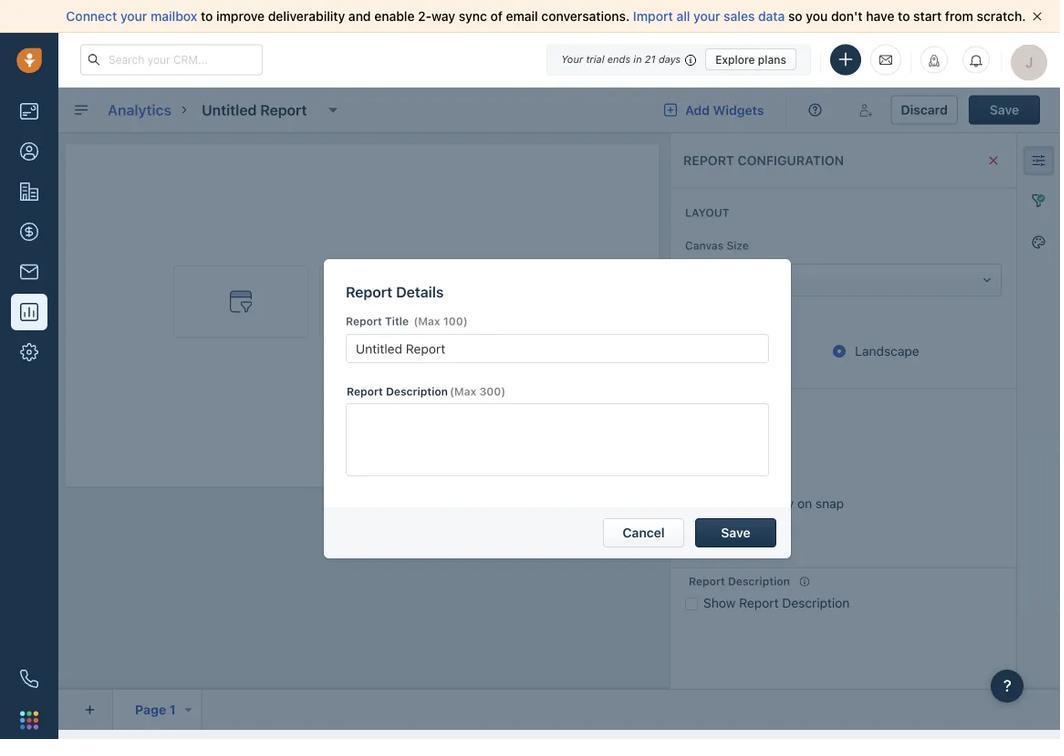 Task type: locate. For each thing, give the bounding box(es) containing it.
import all your sales data link
[[634, 9, 789, 24]]

0 horizontal spatial your
[[120, 9, 147, 24]]

your trial ends in 21 days
[[562, 53, 681, 65]]

connect
[[66, 9, 117, 24]]

to left start
[[898, 9, 911, 24]]

freshworks switcher image
[[20, 711, 38, 730]]

your
[[120, 9, 147, 24], [694, 9, 721, 24]]

0 horizontal spatial to
[[201, 9, 213, 24]]

to
[[201, 9, 213, 24], [898, 9, 911, 24]]

Search your CRM... text field
[[80, 44, 263, 75]]

1 horizontal spatial your
[[694, 9, 721, 24]]

mailbox
[[151, 9, 197, 24]]

days
[[659, 53, 681, 65]]

sync
[[459, 9, 487, 24]]

your left mailbox
[[120, 9, 147, 24]]

1 your from the left
[[120, 9, 147, 24]]

to right mailbox
[[201, 9, 213, 24]]

and
[[349, 9, 371, 24]]

1 horizontal spatial to
[[898, 9, 911, 24]]

your right all
[[694, 9, 721, 24]]



Task type: describe. For each thing, give the bounding box(es) containing it.
start
[[914, 9, 942, 24]]

scratch.
[[977, 9, 1027, 24]]

plans
[[758, 53, 787, 66]]

trial
[[586, 53, 605, 65]]

have
[[867, 9, 895, 24]]

email
[[506, 9, 538, 24]]

explore
[[716, 53, 756, 66]]

so
[[789, 9, 803, 24]]

you
[[806, 9, 828, 24]]

2 to from the left
[[898, 9, 911, 24]]

2-
[[418, 9, 432, 24]]

data
[[759, 9, 785, 24]]

phone element
[[11, 661, 47, 697]]

what's new image
[[928, 54, 941, 67]]

connect your mailbox link
[[66, 9, 201, 24]]

explore plans
[[716, 53, 787, 66]]

import
[[634, 9, 674, 24]]

from
[[946, 9, 974, 24]]

ends
[[608, 53, 631, 65]]

don't
[[832, 9, 863, 24]]

close image
[[1033, 12, 1043, 21]]

way
[[432, 9, 456, 24]]

all
[[677, 9, 691, 24]]

enable
[[375, 9, 415, 24]]

1 to from the left
[[201, 9, 213, 24]]

in
[[634, 53, 642, 65]]

of
[[491, 9, 503, 24]]

your
[[562, 53, 584, 65]]

explore plans link
[[706, 48, 797, 70]]

sales
[[724, 9, 755, 24]]

21
[[645, 53, 656, 65]]

connect your mailbox to improve deliverability and enable 2-way sync of email conversations. import all your sales data so you don't have to start from scratch.
[[66, 9, 1027, 24]]

deliverability
[[268, 9, 345, 24]]

conversations.
[[542, 9, 630, 24]]

send email image
[[880, 52, 893, 67]]

improve
[[216, 9, 265, 24]]

2 your from the left
[[694, 9, 721, 24]]

phone image
[[20, 670, 38, 688]]



Task type: vqa. For each thing, say whether or not it's contained in the screenshot.
sales manager
no



